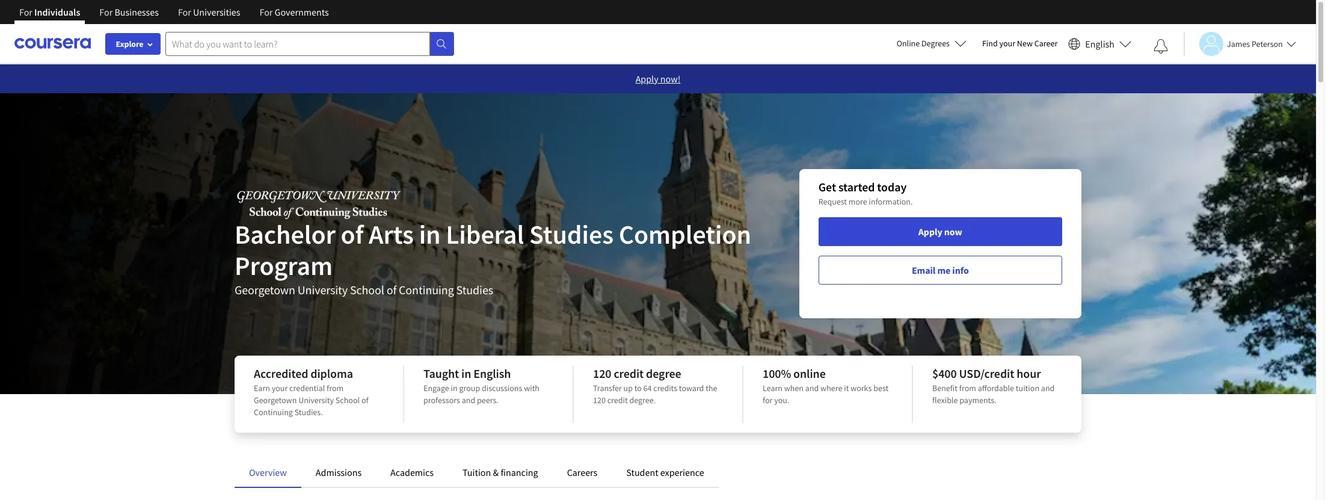 Task type: vqa. For each thing, say whether or not it's contained in the screenshot.


Task type: describe. For each thing, give the bounding box(es) containing it.
started
[[839, 179, 875, 194]]

arts
[[369, 218, 414, 251]]

program
[[235, 249, 333, 282]]

taught in english engage in group discussions with professors and peers.
[[424, 366, 540, 406]]

overview link
[[249, 466, 287, 478]]

of inside accredited diploma earn your credential from georgetown university school of continuing studies.
[[362, 395, 369, 406]]

tuition & financing link
[[463, 466, 538, 478]]

individuals
[[34, 6, 80, 18]]

0 vertical spatial studies
[[529, 218, 614, 251]]

online
[[897, 38, 920, 49]]

your inside accredited diploma earn your credential from georgetown university school of continuing studies.
[[272, 383, 288, 394]]

payments.
[[960, 395, 997, 406]]

james peterson button
[[1184, 32, 1297, 56]]

academics link
[[391, 466, 434, 478]]

100% online learn when and where it works best for you.
[[763, 366, 889, 406]]

taught
[[424, 366, 459, 381]]

for for universities
[[178, 6, 191, 18]]

best
[[874, 383, 889, 394]]

email me info button
[[819, 256, 1063, 285]]

engage
[[424, 383, 449, 394]]

1 vertical spatial of
[[387, 282, 397, 297]]

for for individuals
[[19, 6, 32, 18]]

from inside $400 usd/credit hour benefit from affordable tuition and flexible payments.
[[960, 383, 977, 394]]

school inside accredited diploma earn your credential from georgetown university school of continuing studies.
[[336, 395, 360, 406]]

degree.
[[630, 395, 656, 406]]

online degrees
[[897, 38, 950, 49]]

apply now button
[[819, 217, 1063, 246]]

me
[[938, 264, 951, 276]]

up
[[624, 383, 633, 394]]

careers link
[[567, 466, 598, 478]]

1 120 from the top
[[593, 366, 612, 381]]

to
[[635, 383, 642, 394]]

and inside 100% online learn when and where it works best for you.
[[806, 383, 819, 394]]

apply now
[[919, 226, 963, 238]]

career
[[1035, 38, 1058, 49]]

accredited diploma earn your credential from georgetown university school of continuing studies.
[[254, 366, 369, 418]]

for businesses
[[99, 6, 159, 18]]

you.
[[775, 395, 790, 406]]

today
[[877, 179, 907, 194]]

where
[[821, 383, 843, 394]]

now!
[[661, 73, 681, 85]]

show notifications image
[[1154, 39, 1169, 54]]

bachelor of arts in liberal studies completion program georgetown university school of continuing studies
[[235, 218, 752, 297]]

apply for apply now!
[[636, 73, 659, 85]]

businesses
[[115, 6, 159, 18]]

now
[[945, 226, 963, 238]]

diploma
[[311, 366, 353, 381]]

overview
[[249, 466, 287, 478]]

with
[[524, 383, 540, 394]]

explore button
[[105, 33, 161, 55]]

admissions
[[316, 466, 362, 478]]

student
[[627, 466, 659, 478]]

it
[[844, 383, 849, 394]]

2 horizontal spatial in
[[462, 366, 471, 381]]

accredited
[[254, 366, 308, 381]]

banner navigation
[[10, 0, 339, 33]]

find
[[983, 38, 998, 49]]

in inside the bachelor of arts in liberal studies completion program georgetown university school of continuing studies
[[419, 218, 441, 251]]

apply now! link
[[636, 73, 681, 85]]

student experience link
[[627, 466, 704, 478]]

get started today request more information.
[[819, 179, 913, 207]]

for individuals
[[19, 6, 80, 18]]

apply for apply now
[[919, 226, 943, 238]]

get
[[819, 179, 836, 194]]

continuing inside the bachelor of arts in liberal studies completion program georgetown university school of continuing studies
[[399, 282, 454, 297]]

georgetown inside accredited diploma earn your credential from georgetown university school of continuing studies.
[[254, 395, 297, 406]]

0 vertical spatial of
[[341, 218, 364, 251]]

usd/credit
[[959, 366, 1015, 381]]

from inside accredited diploma earn your credential from georgetown university school of continuing studies.
[[327, 383, 344, 394]]

degrees
[[922, 38, 950, 49]]

120 credit degree transfer up to 64 credits toward the 120 credit degree.
[[593, 366, 718, 406]]

find your new career
[[983, 38, 1058, 49]]

0 vertical spatial credit
[[614, 366, 644, 381]]

experience
[[661, 466, 704, 478]]

financing
[[501, 466, 538, 478]]

group
[[459, 383, 480, 394]]



Task type: locate. For each thing, give the bounding box(es) containing it.
1 vertical spatial studies
[[456, 282, 493, 297]]

2 vertical spatial of
[[362, 395, 369, 406]]

admissions link
[[316, 466, 362, 478]]

1 horizontal spatial your
[[1000, 38, 1016, 49]]

benefit
[[933, 383, 958, 394]]

1 vertical spatial your
[[272, 383, 288, 394]]

0 horizontal spatial and
[[462, 395, 476, 406]]

for for governments
[[260, 6, 273, 18]]

english inside taught in english engage in group discussions with professors and peers.
[[474, 366, 511, 381]]

more
[[849, 196, 868, 207]]

academics
[[391, 466, 434, 478]]

english up discussions
[[474, 366, 511, 381]]

120 down transfer at the left bottom
[[593, 395, 606, 406]]

degree
[[646, 366, 682, 381]]

1 vertical spatial georgetown
[[254, 395, 297, 406]]

your right find
[[1000, 38, 1016, 49]]

find your new career link
[[977, 36, 1064, 51]]

request
[[819, 196, 847, 207]]

earn
[[254, 383, 270, 394]]

english right 'career'
[[1086, 38, 1115, 50]]

None search field
[[165, 32, 454, 56]]

apply left 'now'
[[919, 226, 943, 238]]

georgetown down bachelor
[[235, 282, 295, 297]]

your down accredited
[[272, 383, 288, 394]]

0 horizontal spatial your
[[272, 383, 288, 394]]

your inside find your new career link
[[1000, 38, 1016, 49]]

peers.
[[477, 395, 499, 406]]

university inside the bachelor of arts in liberal studies completion program georgetown university school of continuing studies
[[298, 282, 348, 297]]

james peterson
[[1228, 38, 1283, 49]]

0 vertical spatial in
[[419, 218, 441, 251]]

1 vertical spatial continuing
[[254, 407, 293, 418]]

0 vertical spatial university
[[298, 282, 348, 297]]

email
[[912, 264, 936, 276]]

1 vertical spatial credit
[[608, 395, 628, 406]]

coursera image
[[14, 34, 91, 53]]

64
[[644, 383, 652, 394]]

peterson
[[1252, 38, 1283, 49]]

continuing
[[399, 282, 454, 297], [254, 407, 293, 418]]

toward
[[679, 383, 704, 394]]

new
[[1017, 38, 1033, 49]]

0 horizontal spatial english
[[474, 366, 511, 381]]

credit
[[614, 366, 644, 381], [608, 395, 628, 406]]

100%
[[763, 366, 791, 381]]

1 horizontal spatial english
[[1086, 38, 1115, 50]]

1 horizontal spatial continuing
[[399, 282, 454, 297]]

online
[[794, 366, 826, 381]]

for left businesses
[[99, 6, 113, 18]]

and down the online at the right bottom
[[806, 383, 819, 394]]

and inside $400 usd/credit hour benefit from affordable tuition and flexible payments.
[[1041, 383, 1055, 394]]

and inside taught in english engage in group discussions with professors and peers.
[[462, 395, 476, 406]]

governments
[[275, 6, 329, 18]]

in
[[419, 218, 441, 251], [462, 366, 471, 381], [451, 383, 458, 394]]

2 for from the left
[[99, 6, 113, 18]]

0 horizontal spatial continuing
[[254, 407, 293, 418]]

1 from from the left
[[327, 383, 344, 394]]

credit up up at the bottom left of the page
[[614, 366, 644, 381]]

georgetown university school of continuing studies logo image
[[235, 189, 403, 219]]

1 for from the left
[[19, 6, 32, 18]]

0 horizontal spatial in
[[419, 218, 441, 251]]

1 vertical spatial school
[[336, 395, 360, 406]]

georgetown down "earn"
[[254, 395, 297, 406]]

in right arts
[[419, 218, 441, 251]]

studies.
[[295, 407, 323, 418]]

learn
[[763, 383, 783, 394]]

1 vertical spatial apply
[[919, 226, 943, 238]]

email me info
[[912, 264, 969, 276]]

credential
[[289, 383, 325, 394]]

flexible
[[933, 395, 958, 406]]

1 vertical spatial english
[[474, 366, 511, 381]]

university inside accredited diploma earn your credential from georgetown university school of continuing studies.
[[299, 395, 334, 406]]

online degrees button
[[887, 30, 977, 57]]

2 vertical spatial in
[[451, 383, 458, 394]]

apply inside apply now button
[[919, 226, 943, 238]]

0 horizontal spatial from
[[327, 383, 344, 394]]

of
[[341, 218, 364, 251], [387, 282, 397, 297], [362, 395, 369, 406]]

credit down transfer at the left bottom
[[608, 395, 628, 406]]

4 for from the left
[[260, 6, 273, 18]]

for left governments
[[260, 6, 273, 18]]

1 vertical spatial in
[[462, 366, 471, 381]]

from up payments.
[[960, 383, 977, 394]]

120
[[593, 366, 612, 381], [593, 395, 606, 406]]

when
[[784, 383, 804, 394]]

3 for from the left
[[178, 6, 191, 18]]

english inside button
[[1086, 38, 1115, 50]]

0 vertical spatial your
[[1000, 38, 1016, 49]]

transfer
[[593, 383, 622, 394]]

2 horizontal spatial and
[[1041, 383, 1055, 394]]

1 horizontal spatial and
[[806, 383, 819, 394]]

1 horizontal spatial in
[[451, 383, 458, 394]]

1 horizontal spatial from
[[960, 383, 977, 394]]

universities
[[193, 6, 240, 18]]

the
[[706, 383, 718, 394]]

in left group
[[451, 383, 458, 394]]

2 from from the left
[[960, 383, 977, 394]]

for
[[19, 6, 32, 18], [99, 6, 113, 18], [178, 6, 191, 18], [260, 6, 273, 18]]

in up group
[[462, 366, 471, 381]]

1 horizontal spatial studies
[[529, 218, 614, 251]]

0 vertical spatial english
[[1086, 38, 1115, 50]]

1 horizontal spatial apply
[[919, 226, 943, 238]]

0 horizontal spatial apply
[[636, 73, 659, 85]]

studies
[[529, 218, 614, 251], [456, 282, 493, 297]]

apply now!
[[636, 73, 681, 85]]

for for businesses
[[99, 6, 113, 18]]

credits
[[654, 383, 678, 394]]

apply
[[636, 73, 659, 85], [919, 226, 943, 238]]

english button
[[1064, 24, 1137, 63]]

student experience
[[627, 466, 704, 478]]

0 vertical spatial apply
[[636, 73, 659, 85]]

0 vertical spatial georgetown
[[235, 282, 295, 297]]

1 vertical spatial 120
[[593, 395, 606, 406]]

works
[[851, 383, 872, 394]]

english
[[1086, 38, 1115, 50], [474, 366, 511, 381]]

0 vertical spatial school
[[350, 282, 384, 297]]

0 vertical spatial continuing
[[399, 282, 454, 297]]

and down group
[[462, 395, 476, 406]]

2 120 from the top
[[593, 395, 606, 406]]

completion
[[619, 218, 752, 251]]

school
[[350, 282, 384, 297], [336, 395, 360, 406]]

careers
[[567, 466, 598, 478]]

james
[[1228, 38, 1251, 49]]

tuition
[[463, 466, 491, 478]]

from
[[327, 383, 344, 394], [960, 383, 977, 394]]

0 horizontal spatial studies
[[456, 282, 493, 297]]

hour
[[1017, 366, 1041, 381]]

affordable
[[978, 383, 1015, 394]]

university
[[298, 282, 348, 297], [299, 395, 334, 406]]

from down diploma
[[327, 383, 344, 394]]

&
[[493, 466, 499, 478]]

for governments
[[260, 6, 329, 18]]

0 vertical spatial 120
[[593, 366, 612, 381]]

$400 usd/credit hour benefit from affordable tuition and flexible payments.
[[933, 366, 1055, 406]]

for left universities
[[178, 6, 191, 18]]

1 vertical spatial university
[[299, 395, 334, 406]]

continuing inside accredited diploma earn your credential from georgetown university school of continuing studies.
[[254, 407, 293, 418]]

school inside the bachelor of arts in liberal studies completion program georgetown university school of continuing studies
[[350, 282, 384, 297]]

apply left now!
[[636, 73, 659, 85]]

explore
[[116, 39, 144, 49]]

tuition & financing
[[463, 466, 538, 478]]

for left "individuals"
[[19, 6, 32, 18]]

for
[[763, 395, 773, 406]]

information.
[[869, 196, 913, 207]]

for universities
[[178, 6, 240, 18]]

120 up transfer at the left bottom
[[593, 366, 612, 381]]

What do you want to learn? text field
[[165, 32, 430, 56]]

professors
[[424, 395, 460, 406]]

georgetown inside the bachelor of arts in liberal studies completion program georgetown university school of continuing studies
[[235, 282, 295, 297]]

tuition
[[1016, 383, 1040, 394]]

liberal
[[446, 218, 524, 251]]

$400
[[933, 366, 957, 381]]

info
[[953, 264, 969, 276]]

and right 'tuition' on the right
[[1041, 383, 1055, 394]]



